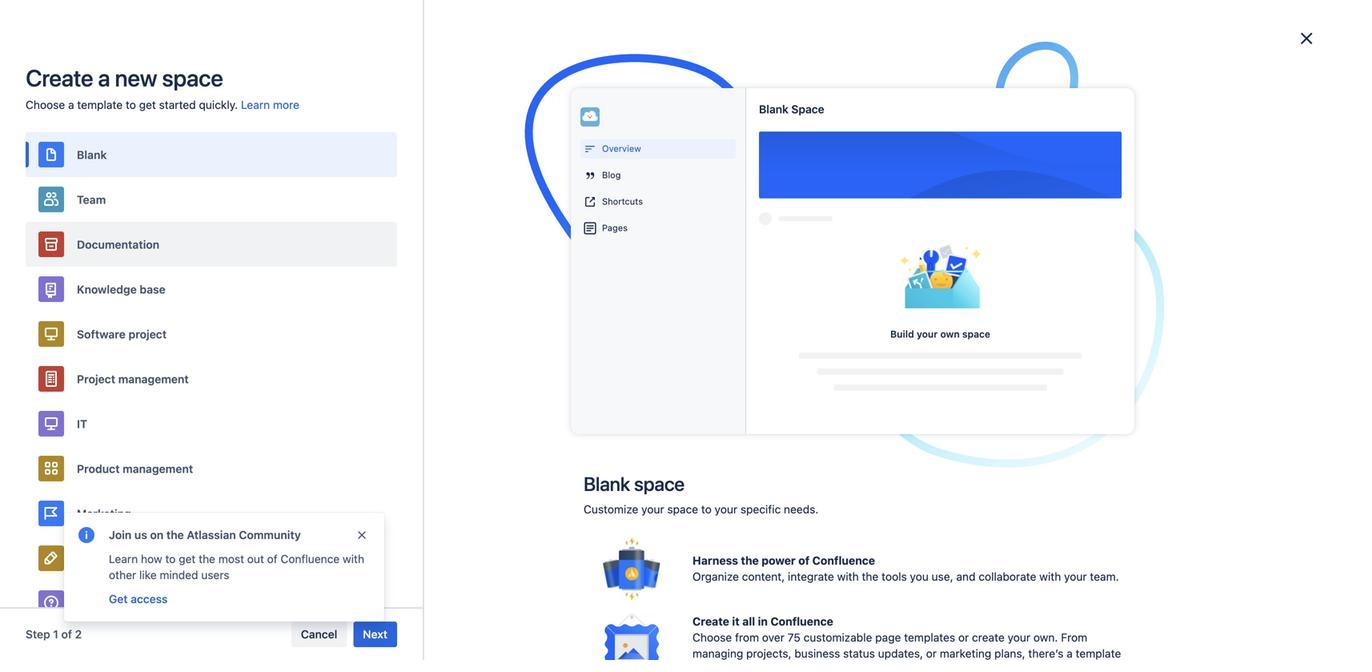 Task type: vqa. For each thing, say whether or not it's contained in the screenshot.
Updates,
yes



Task type: describe. For each thing, give the bounding box(es) containing it.
1 horizontal spatial gary
[[348, 125, 367, 135]]

product
[[77, 462, 120, 475]]

overview inside create a new space dialog
[[602, 144, 641, 154]]

1 horizontal spatial more
[[733, 340, 769, 359]]

2 horizontal spatial gary orlando
[[971, 125, 1027, 135]]

the right on
[[166, 528, 184, 542]]

2, for visited november 2, 2023
[[708, 147, 716, 157]]

confluence inside learn how to get the most out of confluence with other like minded users
[[281, 552, 340, 566]]

blank space
[[759, 103, 825, 116]]

learn inside learn how to get the most out of confluence with other like minded users
[[109, 552, 138, 566]]

templates
[[905, 631, 956, 644]]

access
[[131, 592, 168, 606]]

1 november from the left
[[350, 147, 393, 157]]

project
[[129, 327, 167, 341]]

customizable
[[804, 631, 873, 644]]

created
[[943, 147, 976, 157]]

next
[[363, 628, 388, 641]]

customer support
[[77, 597, 175, 610]]

own.
[[1034, 631, 1059, 644]]

community
[[239, 528, 301, 542]]

get access button
[[107, 590, 169, 609]]

visited
[[631, 147, 660, 157]]

space inside create a new space choose a template to get started quickly. learn more
[[162, 64, 223, 91]]

a inside create it all in confluence choose from over 75 customizable page templates or create your own. from managing projects, business status updates, or marketing plans, there's a templat
[[1067, 647, 1073, 660]]

content,
[[742, 570, 785, 583]]

management for project management
[[118, 372, 189, 386]]

learn how to get the most out of confluence with other like minded users
[[109, 552, 364, 582]]

step
[[26, 628, 50, 641]]

own
[[941, 328, 960, 340]]

base
[[140, 283, 166, 296]]

documentation
[[77, 238, 160, 251]]

create it all in confluence choose from over 75 customizable page templates or create your own. from managing projects, business status updates, or marketing plans, there's a templat
[[693, 615, 1122, 660]]

space up "customize"
[[634, 473, 685, 495]]

recent
[[132, 107, 168, 120]]

0 vertical spatial or
[[959, 631, 969, 644]]

following
[[332, 219, 381, 232]]

project
[[77, 372, 115, 386]]

out
[[247, 552, 264, 566]]

of inside harness the power of confluence organize content, integrate with the tools you use, and collaborate with your team.
[[799, 554, 810, 567]]

2 horizontal spatial gary orlando link
[[971, 124, 1027, 135]]

your right "customize"
[[642, 503, 665, 516]]

blank inside button
[[77, 148, 107, 161]]

product management button
[[26, 446, 397, 491]]

design button
[[26, 536, 397, 581]]

next button
[[353, 622, 397, 647]]

and
[[957, 570, 976, 583]]

off
[[434, 72, 453, 83]]

0 horizontal spatial gary orlando
[[132, 274, 201, 287]]

from
[[735, 631, 759, 644]]

left
[[408, 72, 432, 83]]

created november 2, 2023
[[943, 147, 1056, 157]]

over
[[762, 631, 785, 644]]

new
[[115, 64, 157, 91]]

customer
[[77, 597, 130, 610]]

how
[[141, 552, 162, 566]]

design
[[77, 552, 114, 565]]

it button
[[26, 401, 397, 446]]

like
[[139, 568, 157, 582]]

blank for space
[[584, 473, 630, 495]]

2 horizontal spatial gary
[[971, 125, 991, 135]]

2, for created november 2, 2023
[[1024, 147, 1032, 157]]

power
[[762, 554, 796, 567]]

customer support button
[[26, 581, 397, 626]]

1
[[53, 628, 58, 641]]

team.
[[1090, 570, 1120, 583]]

to inside create a new space choose a template to get started quickly. learn more
[[126, 98, 136, 111]]

the left tools
[[862, 570, 879, 583]]

cancel button
[[291, 622, 347, 647]]

0 horizontal spatial of
[[61, 628, 72, 641]]

announcements button
[[474, 213, 591, 239]]

following button
[[305, 213, 388, 239]]

november 2, 2023
[[350, 147, 428, 157]]

get inside create a new space choose a template to get started quickly. learn more
[[139, 98, 156, 111]]

1 vertical spatial a
[[68, 98, 74, 111]]

november for visited
[[662, 147, 705, 157]]

from
[[1062, 631, 1088, 644]]

blank space customize your space to your specific needs.
[[584, 473, 819, 516]]

where
[[347, 72, 382, 83]]

template
[[77, 98, 123, 111]]

needs.
[[784, 503, 819, 516]]

documentation button
[[26, 222, 397, 267]]

drafts link
[[97, 157, 289, 186]]

2023 for created november 2, 2023
[[1035, 147, 1056, 157]]

join
[[109, 528, 132, 542]]

discover what's happening
[[305, 193, 456, 204]]

us
[[134, 528, 147, 542]]

knowledge base button
[[26, 267, 397, 312]]

happening
[[399, 193, 456, 204]]

with inside learn how to get the most out of confluence with other like minded users
[[343, 552, 364, 566]]

marketing button
[[26, 491, 397, 536]]

specific
[[741, 503, 781, 516]]

the inside learn how to get the most out of confluence with other like minded users
[[199, 552, 215, 566]]

your inside create it all in confluence choose from over 75 customizable page templates or create your own. from managing projects, business status updates, or marketing plans, there's a templat
[[1008, 631, 1031, 644]]

your inside harness the power of confluence organize content, integrate with the tools you use, and collaborate with your team.
[[1065, 570, 1087, 583]]

team
[[77, 193, 106, 206]]

projects,
[[747, 647, 792, 660]]

up
[[331, 72, 344, 83]]

overview inside group
[[132, 78, 180, 91]]

managing
[[693, 647, 744, 660]]

1 horizontal spatial gary orlando link
[[348, 124, 403, 135]]

page
[[876, 631, 902, 644]]

create
[[972, 631, 1005, 644]]

pages
[[602, 223, 628, 233]]

build your own space
[[891, 328, 991, 340]]

create a new space dialog
[[0, 0, 1346, 660]]

all
[[743, 615, 756, 628]]

get inside learn how to get the most out of confluence with other like minded users
[[179, 552, 196, 566]]

spaces
[[107, 245, 142, 255]]

it
[[77, 417, 87, 430]]

your left own
[[917, 328, 938, 340]]

learn inside create a new space choose a template to get started quickly. learn more
[[241, 98, 270, 111]]



Task type: locate. For each thing, give the bounding box(es) containing it.
step 1 of 2
[[26, 628, 82, 641]]

create left it
[[693, 615, 730, 628]]

1 horizontal spatial overview
[[602, 144, 641, 154]]

2 vertical spatial to
[[165, 552, 176, 566]]

get
[[109, 592, 128, 606]]

learn right quickly. at the left
[[241, 98, 270, 111]]

you
[[385, 72, 406, 83], [910, 570, 929, 583]]

1 vertical spatial get
[[179, 552, 196, 566]]

2 horizontal spatial november
[[978, 147, 1022, 157]]

0 horizontal spatial overview
[[132, 78, 180, 91]]

overview up started
[[132, 78, 180, 91]]

space right own
[[963, 328, 991, 340]]

2, up discover what's happening
[[396, 147, 404, 157]]

get down new
[[139, 98, 156, 111]]

0 horizontal spatial or
[[927, 647, 937, 660]]

most
[[218, 552, 244, 566]]

gary orlando up "november 2, 2023"
[[348, 125, 403, 135]]

november for created
[[978, 147, 1022, 157]]

space
[[162, 64, 223, 91], [963, 328, 991, 340], [634, 473, 685, 495], [668, 503, 699, 516]]

users
[[201, 568, 230, 582]]

2 vertical spatial blank
[[584, 473, 630, 495]]

learn
[[241, 98, 270, 111], [109, 552, 138, 566]]

of right out
[[267, 552, 278, 566]]

0 horizontal spatial 2023
[[406, 147, 428, 157]]

learn more link
[[241, 97, 300, 113]]

or up marketing
[[959, 631, 969, 644]]

1 2023 from the left
[[406, 147, 428, 157]]

gary orlando down spaces
[[132, 274, 201, 287]]

management down project
[[118, 372, 189, 386]]

choose inside create it all in confluence choose from over 75 customizable page templates or create your own. from managing projects, business status updates, or marketing plans, there's a templat
[[693, 631, 732, 644]]

more
[[273, 98, 300, 111], [733, 340, 769, 359]]

group containing overview
[[97, 70, 289, 215]]

0 horizontal spatial with
[[343, 552, 364, 566]]

2 horizontal spatial orlando
[[994, 125, 1027, 135]]

blank button
[[26, 132, 397, 177]]

choose inside create a new space choose a template to get started quickly. learn more
[[26, 98, 65, 111]]

business
[[795, 647, 841, 660]]

:wave: image
[[943, 112, 962, 131]]

create up template
[[26, 64, 93, 91]]

more inside create a new space choose a template to get started quickly. learn more
[[273, 98, 300, 111]]

a up template
[[98, 64, 110, 91]]

confluence up integrate
[[813, 554, 876, 567]]

blank inside blank space customize your space to your specific needs.
[[584, 473, 630, 495]]

software project button
[[26, 312, 397, 356]]

create
[[26, 64, 93, 91], [693, 615, 730, 628]]

to inside learn how to get the most out of confluence with other like minded users
[[165, 552, 176, 566]]

a down from
[[1067, 647, 1073, 660]]

1 horizontal spatial get
[[179, 552, 196, 566]]

0 vertical spatial choose
[[26, 98, 65, 111]]

team button
[[26, 177, 397, 222]]

create for it
[[693, 615, 730, 628]]

confluence for harness the power of confluence
[[813, 554, 876, 567]]

1 2, from the left
[[396, 147, 404, 157]]

management for product management
[[123, 462, 193, 475]]

blank up team
[[77, 148, 107, 161]]

orlando
[[370, 125, 403, 135], [994, 125, 1027, 135], [160, 274, 201, 287]]

of
[[267, 552, 278, 566], [799, 554, 810, 567], [61, 628, 72, 641]]

1 horizontal spatial orlando
[[370, 125, 403, 135]]

minded
[[160, 568, 198, 582]]

0 vertical spatial you
[[385, 72, 406, 83]]

orlando up "november 2, 2023"
[[370, 125, 403, 135]]

1 horizontal spatial blank
[[584, 473, 630, 495]]

2023 for visited november 2, 2023
[[718, 147, 740, 157]]

1 horizontal spatial gary orlando
[[348, 125, 403, 135]]

0 horizontal spatial to
[[126, 98, 136, 111]]

gary up "created november 2, 2023"
[[971, 125, 991, 135]]

a left template
[[68, 98, 74, 111]]

:wave: image
[[943, 112, 962, 131]]

of up integrate
[[799, 554, 810, 567]]

with right collaborate
[[1040, 570, 1062, 583]]

tools
[[882, 570, 907, 583]]

0 horizontal spatial learn
[[109, 552, 138, 566]]

to up minded
[[165, 552, 176, 566]]

info image
[[77, 525, 96, 545]]

create inside create a new space choose a template to get started quickly. learn more
[[26, 64, 93, 91]]

1 vertical spatial overview
[[602, 144, 641, 154]]

blank up "customize"
[[584, 473, 630, 495]]

of inside learn how to get the most out of confluence with other like minded users
[[267, 552, 278, 566]]

1 horizontal spatial with
[[838, 570, 859, 583]]

Search field
[[1041, 9, 1202, 35]]

2 horizontal spatial with
[[1040, 570, 1062, 583]]

1 horizontal spatial 2023
[[718, 147, 740, 157]]

1 vertical spatial learn
[[109, 552, 138, 566]]

0 horizontal spatial create
[[26, 64, 93, 91]]

overview up blog
[[602, 144, 641, 154]]

2 horizontal spatial to
[[702, 503, 712, 516]]

your left team.
[[1065, 570, 1087, 583]]

orlando down documentation button at the top of page
[[160, 274, 201, 287]]

the up the users at the left
[[199, 552, 215, 566]]

0 horizontal spatial choose
[[26, 98, 65, 111]]

you left left
[[385, 72, 406, 83]]

0 vertical spatial create
[[26, 64, 93, 91]]

choose up managing
[[693, 631, 732, 644]]

0 horizontal spatial you
[[385, 72, 406, 83]]

customize
[[584, 503, 639, 516]]

confluence up '75'
[[771, 615, 834, 628]]

no more activity
[[709, 340, 824, 359]]

blank
[[759, 103, 789, 116], [77, 148, 107, 161], [584, 473, 630, 495]]

you inside harness the power of confluence organize content, integrate with the tools you use, and collaborate with your team.
[[910, 570, 929, 583]]

0 horizontal spatial gary
[[132, 274, 157, 287]]

blog
[[602, 170, 621, 180]]

november right created
[[978, 147, 1022, 157]]

1 horizontal spatial learn
[[241, 98, 270, 111]]

of right 1
[[61, 628, 72, 641]]

gary orlando link up "november 2, 2023"
[[348, 124, 403, 135]]

confluence inside create it all in confluence choose from over 75 customizable page templates or create your own. from managing projects, business status updates, or marketing plans, there's a templat
[[771, 615, 834, 628]]

1 horizontal spatial you
[[910, 570, 929, 583]]

1 horizontal spatial of
[[267, 552, 278, 566]]

0 vertical spatial management
[[118, 372, 189, 386]]

orlando for gary orlando 'link' to the right
[[994, 125, 1027, 135]]

on
[[150, 528, 164, 542]]

1 horizontal spatial create
[[693, 615, 730, 628]]

learn up the other
[[109, 552, 138, 566]]

pick up where you left off
[[305, 72, 453, 83]]

build
[[891, 328, 915, 340]]

management right product
[[123, 462, 193, 475]]

gary down spaces
[[132, 274, 157, 287]]

2 2, from the left
[[708, 147, 716, 157]]

with down dismiss icon
[[343, 552, 364, 566]]

you left use, at bottom right
[[910, 570, 929, 583]]

2 horizontal spatial blank
[[759, 103, 789, 116]]

marketing
[[940, 647, 992, 660]]

3 2, from the left
[[1024, 147, 1032, 157]]

collaborate
[[979, 570, 1037, 583]]

management inside "button"
[[118, 372, 189, 386]]

close image
[[1298, 29, 1317, 48]]

visited november 2, 2023
[[631, 147, 740, 157]]

confluence for create it all in confluence
[[771, 615, 834, 628]]

product management
[[77, 462, 193, 475]]

research
[[660, 125, 698, 135]]

create inside create it all in confluence choose from over 75 customizable page templates or create your own. from managing projects, business status updates, or marketing plans, there's a templat
[[693, 615, 730, 628]]

2 november from the left
[[662, 147, 705, 157]]

0 vertical spatial learn
[[241, 98, 270, 111]]

or down templates
[[927, 647, 937, 660]]

75
[[788, 631, 801, 644]]

gary orlando up "created november 2, 2023"
[[971, 125, 1027, 135]]

0 horizontal spatial more
[[273, 98, 300, 111]]

pick
[[305, 72, 328, 83]]

space up started
[[162, 64, 223, 91]]

0 vertical spatial more
[[273, 98, 300, 111]]

1 horizontal spatial 2,
[[708, 147, 716, 157]]

in
[[758, 615, 768, 628]]

0 horizontal spatial 2,
[[396, 147, 404, 157]]

blank left space
[[759, 103, 789, 116]]

november down "research"
[[662, 147, 705, 157]]

1 vertical spatial you
[[910, 570, 929, 583]]

2 horizontal spatial 2023
[[1035, 147, 1056, 157]]

banner
[[0, 0, 1346, 45]]

your up plans, at the bottom right of the page
[[1008, 631, 1031, 644]]

dismiss image
[[356, 529, 368, 542]]

1 vertical spatial more
[[733, 340, 769, 359]]

confluence down community
[[281, 552, 340, 566]]

gary up "november 2, 2023"
[[348, 125, 367, 135]]

0 vertical spatial a
[[98, 64, 110, 91]]

space up harness
[[668, 503, 699, 516]]

1 vertical spatial choose
[[693, 631, 732, 644]]

what's
[[358, 193, 396, 204]]

more right quickly. at the left
[[273, 98, 300, 111]]

organize
[[693, 570, 739, 583]]

plans,
[[995, 647, 1026, 660]]

to up harness
[[702, 503, 712, 516]]

1 horizontal spatial a
[[98, 64, 110, 91]]

orlando for gary orlando 'link' to the middle
[[370, 125, 403, 135]]

group
[[97, 70, 289, 215]]

project management button
[[26, 356, 397, 401]]

research link
[[660, 124, 698, 135]]

knowledge base
[[77, 283, 166, 296]]

0 horizontal spatial gary orlando link
[[97, 266, 289, 295]]

0 horizontal spatial november
[[350, 147, 393, 157]]

1 vertical spatial or
[[927, 647, 937, 660]]

integrate
[[788, 570, 835, 583]]

november
[[350, 147, 393, 157], [662, 147, 705, 157], [978, 147, 1022, 157]]

shortcuts
[[602, 196, 643, 207]]

use,
[[932, 570, 954, 583]]

join us on the atlassian community
[[109, 528, 301, 542]]

or
[[959, 631, 969, 644], [927, 647, 937, 660]]

the up content, on the right bottom of the page
[[741, 554, 759, 567]]

gary
[[348, 125, 367, 135], [971, 125, 991, 135], [132, 274, 157, 287]]

2, right created
[[1024, 147, 1032, 157]]

2 2023 from the left
[[718, 147, 740, 157]]

it
[[732, 615, 740, 628]]

1 vertical spatial to
[[702, 503, 712, 516]]

0 vertical spatial blank
[[759, 103, 789, 116]]

create a new space choose a template to get started quickly. learn more
[[26, 64, 300, 111]]

1 horizontal spatial november
[[662, 147, 705, 157]]

1 vertical spatial create
[[693, 615, 730, 628]]

0 horizontal spatial orlando
[[160, 274, 201, 287]]

confluence inside harness the power of confluence organize content, integrate with the tools you use, and collaborate with your team.
[[813, 554, 876, 567]]

atlassian
[[187, 528, 236, 542]]

gary orlando link
[[348, 124, 403, 135], [971, 124, 1027, 135], [97, 266, 289, 295]]

marketing
[[77, 507, 131, 520]]

create for a
[[26, 64, 93, 91]]

2 horizontal spatial a
[[1067, 647, 1073, 660]]

overview
[[132, 78, 180, 91], [602, 144, 641, 154]]

gary orlando link up software project button
[[97, 266, 289, 295]]

2 horizontal spatial 2,
[[1024, 147, 1032, 157]]

no
[[709, 340, 729, 359]]

2, right visited
[[708, 147, 716, 157]]

your
[[917, 328, 938, 340], [642, 503, 665, 516], [715, 503, 738, 516], [1065, 570, 1087, 583], [1008, 631, 1031, 644]]

popular
[[421, 219, 460, 232]]

to inside blank space customize your space to your specific needs.
[[702, 503, 712, 516]]

blank for space
[[759, 103, 789, 116]]

choose left template
[[26, 98, 65, 111]]

quickly.
[[199, 98, 238, 111]]

activity
[[773, 340, 824, 359]]

with
[[343, 552, 364, 566], [838, 570, 859, 583], [1040, 570, 1062, 583]]

0 horizontal spatial a
[[68, 98, 74, 111]]

1 vertical spatial management
[[123, 462, 193, 475]]

2 horizontal spatial of
[[799, 554, 810, 567]]

project management
[[77, 372, 189, 386]]

get up minded
[[179, 552, 196, 566]]

1 horizontal spatial or
[[959, 631, 969, 644]]

orlando up "created november 2, 2023"
[[994, 125, 1027, 135]]

drafts
[[132, 165, 164, 178]]

overview link
[[97, 70, 289, 99]]

popular button
[[394, 213, 467, 239]]

3 2023 from the left
[[1035, 147, 1056, 157]]

software project
[[77, 327, 167, 341]]

a
[[98, 64, 110, 91], [68, 98, 74, 111], [1067, 647, 1073, 660]]

0 horizontal spatial get
[[139, 98, 156, 111]]

3 november from the left
[[978, 147, 1022, 157]]

your left specific
[[715, 503, 738, 516]]

0 vertical spatial overview
[[132, 78, 180, 91]]

harness the power of confluence organize content, integrate with the tools you use, and collaborate with your team.
[[693, 554, 1120, 583]]

2 vertical spatial a
[[1067, 647, 1073, 660]]

with right integrate
[[838, 570, 859, 583]]

0 vertical spatial to
[[126, 98, 136, 111]]

to down new
[[126, 98, 136, 111]]

gary orlando link up "created november 2, 2023"
[[971, 124, 1027, 135]]

november up what's
[[350, 147, 393, 157]]

1 horizontal spatial to
[[165, 552, 176, 566]]

1 horizontal spatial choose
[[693, 631, 732, 644]]

0 horizontal spatial blank
[[77, 148, 107, 161]]

harness
[[693, 554, 739, 567]]

1 vertical spatial blank
[[77, 148, 107, 161]]

0 vertical spatial get
[[139, 98, 156, 111]]

management inside button
[[123, 462, 193, 475]]

more right no
[[733, 340, 769, 359]]



